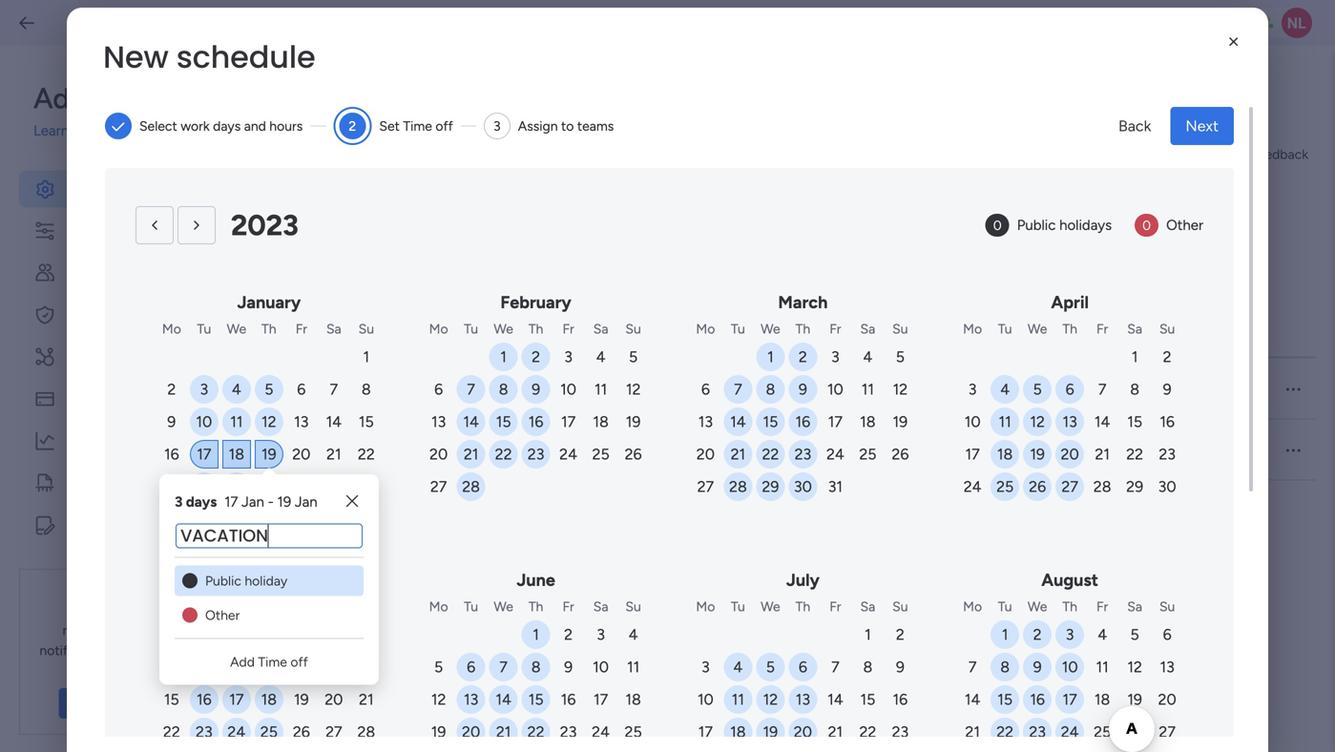 Task type: vqa. For each thing, say whether or not it's contained in the screenshot.
(Note
no



Task type: locate. For each thing, give the bounding box(es) containing it.
1 edit time off from the top
[[829, 381, 906, 397]]

new schedule
[[103, 36, 316, 78], [332, 442, 417, 458]]

0 horizontal spatial 29
[[358, 478, 375, 496]]

17
[[561, 413, 576, 431], [828, 413, 843, 431], [197, 445, 211, 464], [966, 445, 980, 464], [225, 494, 238, 511], [229, 691, 244, 709], [594, 691, 608, 709], [1063, 691, 1078, 709], [699, 723, 713, 741]]

0 vertical spatial edit time off button
[[829, 379, 957, 399]]

edit time off
[[829, 381, 906, 397], [829, 442, 906, 458]]

assign to teams
[[518, 118, 614, 134]]

sa for january
[[326, 321, 341, 337]]

0 for public holidays
[[994, 217, 1002, 233]]

learn
[[33, 122, 69, 139], [67, 696, 101, 711]]

dapulse x slim image
[[165, 577, 175, 595]]

tu
[[197, 321, 211, 337], [464, 321, 478, 337], [731, 321, 745, 337], [998, 321, 1013, 337], [638, 381, 652, 397], [638, 442, 652, 458], [197, 599, 211, 615], [464, 599, 478, 615], [731, 599, 745, 615], [998, 599, 1013, 615]]

public holiday
[[205, 573, 288, 589]]

holidays
[[1060, 217, 1112, 234]]

off for add time off 'button'
[[291, 654, 308, 670]]

new inside new schedule button
[[332, 442, 360, 458]]

time for add time off 'button'
[[258, 654, 287, 670]]

learn down administration
[[33, 122, 69, 139]]

th for august
[[1063, 599, 1078, 615]]

to left a on the right bottom
[[1127, 381, 1140, 397]]

mo for august
[[963, 599, 983, 615]]

0 vertical spatial more
[[72, 122, 105, 139]]

0 horizontal spatial to
[[561, 118, 574, 134]]

1 horizontal spatial 31 button
[[821, 473, 850, 501]]

who
[[1006, 381, 1032, 397]]

2 jan from the left
[[295, 494, 318, 511]]

13
[[294, 413, 309, 431], [431, 413, 446, 431], [699, 413, 713, 431], [1063, 413, 1078, 431], [1160, 658, 1175, 676], [464, 691, 479, 709], [796, 691, 811, 709]]

new up administration
[[103, 36, 169, 78]]

0 vertical spatial new schedule
[[103, 36, 316, 78]]

working days
[[576, 323, 657, 339]]

row group
[[317, 358, 1317, 481]]

29
[[358, 478, 375, 496], [762, 478, 779, 496], [1127, 478, 1144, 496]]

2
[[349, 118, 356, 134], [532, 348, 540, 366], [799, 348, 808, 366], [1163, 348, 1172, 366], [167, 380, 176, 399], [200, 626, 208, 644], [564, 626, 573, 644], [896, 626, 905, 644], [1034, 626, 1042, 644]]

16
[[529, 413, 544, 431], [796, 413, 811, 431], [1160, 413, 1175, 431], [164, 445, 179, 464], [197, 691, 212, 709], [561, 691, 576, 709], [893, 691, 908, 709], [1030, 691, 1045, 709]]

9
[[532, 380, 540, 399], [799, 380, 808, 399], [1163, 380, 1172, 399], [167, 413, 176, 431], [564, 658, 573, 676], [896, 658, 905, 676], [1034, 658, 1042, 676]]

sa
[[326, 321, 341, 337], [594, 321, 609, 337], [861, 321, 876, 337], [1128, 321, 1143, 337], [760, 381, 775, 397], [760, 442, 775, 458], [326, 599, 341, 615], [594, 599, 609, 615], [861, 599, 876, 615], [1128, 599, 1143, 615]]

1 vertical spatial learn
[[67, 696, 101, 711]]

sa for may
[[326, 599, 341, 615]]

new schedule down account schedule
[[332, 442, 417, 458]]

30 for 30 button to the middle
[[794, 478, 812, 496]]

not
[[1048, 381, 1068, 397]]

0 for other
[[1143, 217, 1151, 233]]

anyone
[[957, 381, 1003, 397]]

2 horizontal spatial to
[[1127, 381, 1140, 397]]

grid containing schedule
[[313, 305, 1317, 752]]

21
[[327, 445, 341, 464], [464, 445, 479, 464], [731, 445, 746, 464], [1095, 445, 1110, 464], [359, 691, 374, 709], [496, 723, 511, 741], [828, 723, 843, 741], [966, 723, 980, 741]]

days left and
[[213, 118, 241, 134]]

3 button
[[484, 113, 511, 139], [554, 343, 583, 371], [821, 343, 850, 371], [190, 375, 218, 404], [959, 375, 987, 404], [222, 621, 251, 649], [587, 621, 615, 649], [1056, 621, 1085, 649], [692, 653, 720, 682]]

billing
[[72, 389, 116, 409]]

2 horizontal spatial 30
[[1159, 478, 1177, 496]]

27 button
[[424, 473, 453, 501], [692, 473, 720, 501], [1056, 473, 1085, 501], [320, 718, 348, 747], [1153, 718, 1182, 747]]

0 vertical spatial to
[[561, 118, 574, 134]]

tu for january
[[197, 321, 211, 337]]

anyone who is not assigned to a schedule
[[957, 381, 1207, 397]]

1 horizontal spatial 0
[[1143, 217, 1151, 233]]

1 horizontal spatial 29
[[762, 478, 779, 496]]

1 vertical spatial new schedule
[[332, 442, 417, 458]]

th for february
[[529, 321, 544, 337]]

1 horizontal spatial public
[[1017, 217, 1056, 234]]

administration
[[33, 81, 224, 116]]

days up the 'directory'
[[186, 494, 217, 511]]

0 left public holidays
[[994, 217, 1002, 233]]

schedule
[[176, 36, 316, 78], [403, 142, 542, 185], [387, 381, 440, 397], [1153, 381, 1207, 397], [363, 442, 417, 458]]

0 vertical spatial edit
[[829, 381, 853, 397]]

18 button
[[587, 408, 615, 436], [854, 408, 883, 436], [222, 440, 251, 469], [991, 440, 1020, 469], [255, 685, 283, 714], [619, 685, 648, 714], [1089, 685, 1117, 714], [724, 718, 753, 747]]

Time off name field
[[176, 524, 363, 548]]

su for march
[[893, 321, 908, 337]]

1 vertical spatial other
[[205, 607, 240, 623]]

fr for april
[[1097, 321, 1109, 337]]

2 vertical spatial to
[[1127, 381, 1140, 397]]

jan left -
[[242, 494, 264, 511]]

1
[[363, 348, 370, 366], [501, 348, 507, 366], [768, 348, 774, 366], [1132, 348, 1138, 366], [169, 626, 175, 644], [533, 626, 539, 644], [865, 626, 871, 644], [1002, 626, 1009, 644]]

assign
[[518, 118, 558, 134]]

1 horizontal spatial new
[[332, 442, 360, 458]]

off for edit time off button associated with new schedule
[[889, 442, 906, 458]]

2 edit time off button from the top
[[829, 440, 957, 460]]

0 horizontal spatial 30
[[163, 510, 181, 528]]

tu for july
[[731, 599, 745, 615]]

we for june
[[494, 599, 514, 615]]

su
[[359, 321, 374, 337], [626, 321, 641, 337], [893, 321, 908, 337], [1160, 321, 1176, 337], [573, 381, 589, 397], [573, 442, 589, 458], [359, 599, 374, 615], [626, 599, 641, 615], [893, 599, 908, 615], [1160, 599, 1176, 615]]

2 horizontal spatial 29
[[1127, 478, 1144, 496]]

0 horizontal spatial new
[[103, 36, 169, 78]]

days
[[213, 118, 241, 134], [629, 323, 657, 339], [186, 494, 217, 511]]

2 edit from the top
[[829, 442, 853, 458]]

off inside 'button'
[[291, 654, 308, 670]]

su for may
[[359, 599, 374, 615]]

schedule down account schedule
[[363, 442, 417, 458]]

more down slack
[[104, 696, 135, 711]]

we
[[227, 321, 246, 337], [494, 321, 514, 337], [761, 321, 781, 337], [1028, 321, 1048, 337], [227, 599, 246, 615], [494, 599, 514, 615], [761, 599, 781, 615], [1028, 599, 1048, 615]]

th for january
[[262, 321, 276, 337]]

0 vertical spatial new
[[103, 36, 169, 78]]

3 days 17 jan - 19 jan
[[175, 494, 318, 511]]

sa for april
[[1128, 321, 1143, 337]]

days for 3 days 17 jan - 19 jan
[[186, 494, 217, 511]]

fr for may
[[296, 599, 307, 615]]

we for february
[[494, 321, 514, 337]]

1 vertical spatial edit time off button
[[829, 440, 957, 460]]

new schedule up "select work days and hours" button
[[103, 36, 316, 78]]

0 horizontal spatial public
[[205, 573, 241, 589]]

20
[[292, 445, 311, 464], [430, 445, 448, 464], [697, 445, 715, 464], [1061, 445, 1080, 464], [325, 691, 343, 709], [1159, 691, 1177, 709], [462, 723, 480, 741], [794, 723, 812, 741]]

to for assigned
[[1016, 323, 1029, 339]]

days inside button
[[213, 118, 241, 134]]

2 29 from the left
[[762, 478, 779, 496]]

0 vertical spatial learn
[[33, 122, 69, 139]]

30 for the rightmost 30 button
[[1159, 478, 1177, 496]]

0 vertical spatial public
[[1017, 217, 1056, 234]]

2 edit time off from the top
[[829, 442, 906, 458]]

general button
[[19, 170, 241, 208]]

1 vertical spatial to
[[1016, 323, 1029, 339]]

14
[[326, 413, 342, 431], [463, 413, 479, 431], [730, 413, 746, 431], [1095, 413, 1111, 431], [496, 691, 512, 709], [828, 691, 844, 709], [965, 691, 981, 709]]

more down administration
[[72, 122, 105, 139]]

grid
[[313, 305, 1317, 752]]

row containing new schedule
[[317, 420, 1317, 481]]

13 button
[[287, 408, 316, 436], [424, 408, 453, 436], [692, 408, 720, 436], [1056, 408, 1085, 436], [1153, 653, 1182, 682], [457, 685, 486, 714], [789, 685, 818, 714]]

a
[[1143, 381, 1150, 397]]

to left teams
[[561, 118, 574, 134]]

jan right -
[[295, 494, 318, 511]]

learn more button
[[59, 688, 144, 719]]

edit for new schedule
[[829, 442, 853, 458]]

1 0 from the left
[[994, 217, 1002, 233]]

16 button
[[522, 408, 550, 436], [789, 408, 818, 436], [1153, 408, 1182, 436], [157, 440, 186, 469], [190, 685, 218, 714], [554, 685, 583, 714], [886, 685, 915, 714], [1024, 685, 1052, 714]]

notifications
[[40, 642, 115, 659]]

assigned
[[958, 323, 1013, 339]]

schedule inside button
[[363, 442, 417, 458]]

1 horizontal spatial 31
[[828, 478, 843, 496]]

fr for january
[[296, 321, 307, 337]]

close image
[[1225, 32, 1244, 52]]

0 horizontal spatial 0
[[994, 217, 1002, 233]]

0 horizontal spatial new schedule
[[103, 36, 316, 78]]

to right 'assigned'
[[1016, 323, 1029, 339]]

directly
[[118, 642, 163, 659]]

21 button
[[320, 440, 348, 469], [457, 440, 486, 469], [724, 440, 753, 469], [1089, 440, 1117, 469], [352, 685, 381, 714], [489, 718, 518, 747], [821, 718, 850, 747], [959, 718, 987, 747]]

14 button
[[320, 408, 348, 436], [457, 408, 486, 436], [724, 408, 753, 436], [1089, 408, 1117, 436], [489, 685, 518, 714], [821, 685, 850, 714], [959, 685, 987, 714]]

1 edit time off button from the top
[[829, 379, 957, 399]]

12
[[626, 380, 641, 399], [893, 380, 908, 399], [262, 413, 276, 431], [1030, 413, 1045, 431], [294, 658, 309, 676], [1128, 658, 1143, 676], [431, 691, 446, 709], [763, 691, 778, 709]]

mo
[[162, 321, 181, 337], [429, 321, 448, 337], [696, 321, 715, 337], [963, 321, 983, 337], [604, 381, 623, 397], [604, 442, 623, 458], [162, 599, 181, 615], [429, 599, 448, 615], [696, 599, 715, 615], [963, 599, 983, 615]]

other
[[1167, 217, 1204, 234], [205, 607, 240, 623]]

to inside new schedule "document"
[[561, 118, 574, 134]]

th for may
[[262, 599, 276, 615]]

1 vertical spatial new
[[332, 442, 360, 458]]

1 horizontal spatial to
[[1016, 323, 1029, 339]]

to
[[561, 118, 574, 134], [1016, 323, 1029, 339], [1127, 381, 1140, 397]]

8
[[362, 380, 371, 399], [499, 380, 508, 399], [766, 380, 775, 399], [1131, 380, 1140, 399], [531, 658, 541, 676], [863, 658, 873, 676], [1001, 658, 1010, 676]]

1 vertical spatial 31
[[197, 510, 211, 528]]

new schedule document
[[67, 8, 1269, 752]]

su for august
[[1160, 599, 1176, 615]]

tidy up button
[[19, 464, 241, 502]]

learn more link
[[33, 120, 241, 142]]

5 button
[[619, 343, 648, 371], [886, 343, 915, 371], [255, 375, 283, 404], [1024, 375, 1052, 404], [287, 621, 316, 649], [1121, 621, 1150, 649], [424, 653, 453, 682], [756, 653, 785, 682]]

time for edit time off button corresponding to account schedule
[[856, 381, 885, 397]]

public
[[1017, 217, 1056, 234], [205, 573, 241, 589]]

schedule
[[338, 323, 394, 339]]

public for public holidays
[[1017, 217, 1056, 234]]

sa for july
[[861, 599, 876, 615]]

fr for august
[[1097, 599, 1109, 615]]

public left holidays
[[1017, 217, 1056, 234]]

tidy
[[72, 473, 103, 493]]

4 button
[[587, 343, 615, 371], [854, 343, 883, 371], [222, 375, 251, 404], [991, 375, 1020, 404], [255, 621, 283, 649], [619, 621, 648, 649], [1089, 621, 1117, 649], [724, 653, 753, 682]]

th for march
[[796, 321, 811, 337]]

2 horizontal spatial 29 button
[[1121, 473, 1150, 501]]

23
[[528, 445, 545, 464], [795, 445, 812, 464], [1159, 445, 1176, 464], [163, 478, 180, 496], [196, 723, 213, 741], [560, 723, 577, 741], [892, 723, 909, 741], [1029, 723, 1046, 741]]

0 horizontal spatial 31
[[197, 510, 211, 528]]

2 vertical spatial days
[[186, 494, 217, 511]]

6 button
[[287, 375, 316, 404], [424, 375, 453, 404], [692, 375, 720, 404], [1056, 375, 1085, 404], [320, 621, 348, 649], [1153, 621, 1182, 649], [457, 653, 486, 682], [789, 653, 818, 682]]

1 horizontal spatial 30
[[794, 478, 812, 496]]

th for june
[[529, 599, 544, 615]]

fr for june
[[563, 599, 574, 615]]

1 vertical spatial edit time off
[[829, 442, 906, 458]]

25
[[592, 445, 610, 464], [860, 445, 877, 464], [228, 478, 245, 496], [997, 478, 1014, 496], [260, 723, 278, 741], [625, 723, 642, 741], [1094, 723, 1111, 741]]

1 vertical spatial 31 button
[[190, 505, 218, 534]]

days right working
[[629, 323, 657, 339]]

schedule up and
[[176, 36, 316, 78]]

add
[[230, 654, 255, 670]]

tidy up
[[72, 473, 130, 493]]

edit time off for new schedule
[[829, 442, 906, 458]]

22 button
[[352, 440, 381, 469], [489, 440, 518, 469], [756, 440, 785, 469], [1121, 440, 1150, 469], [157, 718, 186, 747], [522, 718, 550, 747], [854, 718, 883, 747], [991, 718, 1020, 747]]

new
[[103, 36, 169, 78], [332, 442, 360, 458]]

1 vertical spatial public
[[205, 573, 241, 589]]

1 edit from the top
[[829, 381, 853, 397]]

0 horizontal spatial 30 button
[[157, 505, 186, 534]]

0 vertical spatial edit time off
[[829, 381, 906, 397]]

public inside button
[[205, 573, 241, 589]]

sa for march
[[861, 321, 876, 337]]

0 vertical spatial days
[[213, 118, 241, 134]]

1 vertical spatial edit
[[829, 442, 853, 458]]

0 horizontal spatial jan
[[242, 494, 264, 511]]

19 button
[[619, 408, 648, 436], [886, 408, 915, 436], [255, 440, 283, 469], [1024, 440, 1052, 469], [287, 685, 316, 714], [1121, 685, 1150, 714], [424, 718, 453, 747], [756, 718, 785, 747]]

we for may
[[227, 599, 246, 615]]

new inside new schedule field
[[103, 36, 169, 78]]

th
[[262, 321, 276, 337], [529, 321, 544, 337], [796, 321, 811, 337], [1063, 321, 1078, 337], [703, 381, 717, 397], [703, 442, 717, 458], [262, 599, 276, 615], [529, 599, 544, 615], [796, 599, 811, 615], [1063, 599, 1078, 615]]

next
[[1186, 117, 1219, 135]]

time inside 'button'
[[258, 654, 287, 670]]

schedule inside field
[[176, 36, 316, 78]]

time
[[403, 118, 432, 134], [829, 323, 858, 339], [856, 381, 885, 397], [856, 442, 885, 458], [258, 654, 287, 670]]

0 right holidays
[[1143, 217, 1151, 233]]

learn down on
[[67, 696, 101, 711]]

noah lott image
[[1282, 8, 1313, 38]]

learn inside button
[[67, 696, 101, 711]]

28 button
[[457, 473, 486, 501], [724, 473, 753, 501], [1089, 473, 1117, 501], [352, 718, 381, 747]]

0 horizontal spatial other
[[205, 607, 240, 623]]

fr for february
[[563, 321, 574, 337]]

0 horizontal spatial 29 button
[[352, 473, 381, 501]]

4
[[596, 348, 606, 366], [863, 348, 873, 366], [232, 380, 241, 399], [1001, 380, 1010, 399], [264, 626, 274, 644], [629, 626, 638, 644], [1098, 626, 1108, 644], [734, 658, 743, 676]]

usage stats button
[[19, 422, 241, 460]]

1 horizontal spatial jan
[[295, 494, 318, 511]]

1 horizontal spatial other
[[1167, 217, 1204, 234]]

24 button
[[554, 440, 583, 469], [821, 440, 850, 469], [190, 473, 218, 501], [959, 473, 987, 501], [222, 718, 251, 747], [587, 718, 615, 747], [1056, 718, 1085, 747]]

tu for february
[[464, 321, 478, 337]]

1 horizontal spatial new schedule
[[332, 442, 417, 458]]

th for july
[[796, 599, 811, 615]]

2 0 from the left
[[1143, 217, 1151, 233]]

assigned to
[[958, 323, 1029, 339]]

we for july
[[761, 599, 781, 615]]

su for july
[[893, 599, 908, 615]]

5
[[629, 348, 638, 366], [896, 348, 905, 366], [265, 380, 273, 399], [1034, 380, 1042, 399], [297, 626, 306, 644], [1131, 626, 1140, 644], [434, 658, 443, 676], [766, 658, 775, 676]]

administration learn more
[[33, 81, 224, 139]]

public left "holiday"
[[205, 573, 241, 589]]

su for january
[[359, 321, 374, 337]]

days inside row
[[629, 323, 657, 339]]

1 vertical spatial days
[[629, 323, 657, 339]]

hours
[[270, 118, 303, 134]]

22
[[358, 445, 375, 464], [495, 445, 512, 464], [762, 445, 779, 464], [1127, 445, 1144, 464], [163, 723, 180, 741], [528, 723, 545, 741], [860, 723, 877, 741], [997, 723, 1014, 741]]

schedule right account
[[387, 381, 440, 397]]

new down account
[[332, 442, 360, 458]]

New schedule field
[[98, 32, 874, 83]]

1 horizontal spatial 29 button
[[756, 473, 785, 501]]

row
[[313, 305, 1317, 358], [317, 358, 1317, 420], [317, 420, 1317, 481]]

1 vertical spatial more
[[104, 696, 135, 711]]

sa for june
[[594, 599, 609, 615]]

12 button
[[619, 375, 648, 404], [886, 375, 915, 404], [255, 408, 283, 436], [1024, 408, 1052, 436], [287, 653, 316, 682], [1121, 653, 1150, 682], [424, 685, 453, 714], [756, 685, 785, 714]]



Task type: describe. For each thing, give the bounding box(es) containing it.
fr for march
[[830, 321, 842, 337]]

tu for may
[[197, 599, 211, 615]]

mo for june
[[429, 599, 448, 615]]

profile
[[327, 91, 373, 111]]

select work days and hours button
[[105, 113, 303, 139]]

account
[[332, 381, 383, 397]]

sa for august
[[1128, 599, 1143, 615]]

tu for june
[[464, 599, 478, 615]]

account schedule
[[332, 381, 440, 397]]

stats
[[124, 431, 161, 451]]

your
[[101, 602, 127, 619]]

directory
[[139, 515, 208, 535]]

and
[[244, 118, 266, 134]]

30 for 30 button to the left
[[163, 510, 181, 528]]

3 29 button from the left
[[1121, 473, 1150, 501]]

row containing schedule
[[313, 305, 1317, 358]]

july
[[787, 570, 820, 590]]

new schedule inside new schedule button
[[332, 442, 417, 458]]

set time off
[[379, 118, 453, 134]]

we for april
[[1028, 321, 1048, 337]]

learn more
[[67, 696, 135, 711]]

may
[[252, 570, 286, 590]]

public holidays
[[1017, 217, 1112, 234]]

usage
[[72, 431, 120, 451]]

0 horizontal spatial 31 button
[[190, 505, 218, 534]]

2 horizontal spatial 30 button
[[1153, 473, 1182, 501]]

mo for april
[[963, 321, 983, 337]]

content directory
[[72, 515, 208, 535]]

row containing account schedule
[[317, 358, 1317, 420]]

slack
[[95, 662, 126, 679]]

work schedule
[[317, 142, 542, 185]]

give
[[1223, 146, 1250, 162]]

su for april
[[1160, 321, 1176, 337]]

more inside administration learn more
[[72, 122, 105, 139]]

1 29 button from the left
[[352, 473, 381, 501]]

back to workspace image
[[17, 13, 36, 32]]

-
[[268, 494, 274, 511]]

0 vertical spatial other
[[1167, 217, 1204, 234]]

th for april
[[1063, 321, 1078, 337]]

assigned
[[1071, 381, 1124, 397]]

add time off button
[[175, 647, 364, 677]]

monday.com
[[63, 622, 140, 639]]

give feedback button
[[1188, 139, 1317, 169]]

holiday
[[245, 573, 288, 589]]

is
[[1035, 381, 1044, 397]]

mo for march
[[696, 321, 715, 337]]

august
[[1042, 570, 1099, 590]]

su for june
[[626, 599, 641, 615]]

work
[[317, 142, 395, 185]]

next button
[[1171, 107, 1234, 145]]

mo for may
[[162, 599, 181, 615]]

fr for july
[[830, 599, 842, 615]]

working
[[576, 323, 626, 339]]

3 29 from the left
[[1127, 478, 1144, 496]]

learn inside administration learn more
[[33, 122, 69, 139]]

january
[[237, 292, 301, 313]]

select
[[139, 118, 177, 134]]

default
[[456, 381, 499, 397]]

api (setup and view your account api token) image
[[33, 346, 56, 369]]

schedule down set time off
[[403, 142, 542, 185]]

row group containing account schedule
[[317, 358, 1317, 481]]

on
[[76, 662, 91, 679]]

other inside button
[[205, 607, 240, 623]]

profile link
[[307, 84, 392, 120]]

public for public holiday
[[205, 573, 241, 589]]

su for february
[[626, 321, 641, 337]]

mo for february
[[429, 321, 448, 337]]

off for edit time off button corresponding to account schedule
[[889, 381, 906, 397]]

sa for february
[[594, 321, 609, 337]]

mo for july
[[696, 599, 715, 615]]

users button
[[19, 254, 241, 292]]

we for march
[[761, 321, 781, 337]]

public holiday button
[[175, 566, 364, 596]]

edit time off button for account schedule
[[829, 379, 957, 399]]

edit time off for account schedule
[[829, 381, 906, 397]]

set
[[379, 118, 400, 134]]

up
[[108, 473, 130, 493]]

get
[[75, 602, 98, 619]]

february
[[501, 292, 572, 313]]

security button
[[19, 296, 241, 334]]

other button
[[175, 600, 364, 631]]

2 29 button from the left
[[756, 473, 785, 501]]

june
[[517, 570, 555, 590]]

content
[[72, 515, 135, 535]]

days for working days
[[629, 323, 657, 339]]

new schedule button
[[317, 425, 573, 475]]

users
[[72, 263, 115, 283]]

0 vertical spatial 31
[[828, 478, 843, 496]]

add time off
[[230, 654, 308, 670]]

edit for account schedule
[[829, 381, 853, 397]]

new schedule dialog
[[0, 0, 1336, 752]]

customization button
[[19, 212, 241, 250]]

security
[[72, 305, 135, 325]]

tu for august
[[998, 599, 1013, 615]]

schedule right a on the right bottom
[[1153, 381, 1207, 397]]

general
[[72, 179, 131, 199]]

march
[[778, 292, 828, 313]]

0 vertical spatial 31 button
[[821, 473, 850, 501]]

to inside row group
[[1127, 381, 1140, 397]]

more inside button
[[104, 696, 135, 711]]

edit time off button for new schedule
[[829, 440, 957, 460]]

default element
[[448, 378, 528, 400]]

usage stats
[[72, 431, 161, 451]]

billing button
[[19, 380, 241, 418]]

new schedule inside new schedule field
[[103, 36, 316, 78]]

get your monday.com notifications directly on slack
[[40, 602, 163, 679]]

1 horizontal spatial 30 button
[[789, 473, 818, 501]]

work
[[181, 118, 210, 134]]

back button
[[1104, 107, 1167, 145]]

1 29 from the left
[[358, 478, 375, 496]]

teams
[[577, 118, 614, 134]]

april
[[1051, 292, 1089, 313]]

tu for april
[[998, 321, 1013, 337]]

1 jan from the left
[[242, 494, 264, 511]]

mo for january
[[162, 321, 181, 337]]

time for edit time off button associated with new schedule
[[856, 442, 885, 458]]

content directory button
[[19, 506, 241, 544]]

select work days and hours
[[139, 118, 303, 134]]

to for assign
[[561, 118, 574, 134]]

give feedback
[[1223, 146, 1309, 162]]

feedback
[[1253, 146, 1309, 162]]

2023
[[231, 208, 299, 242]]

time off
[[829, 323, 879, 339]]

we for january
[[227, 321, 246, 337]]

we for august
[[1028, 599, 1048, 615]]

tu for march
[[731, 321, 745, 337]]

back
[[1119, 117, 1152, 135]]

customization
[[72, 221, 183, 241]]



